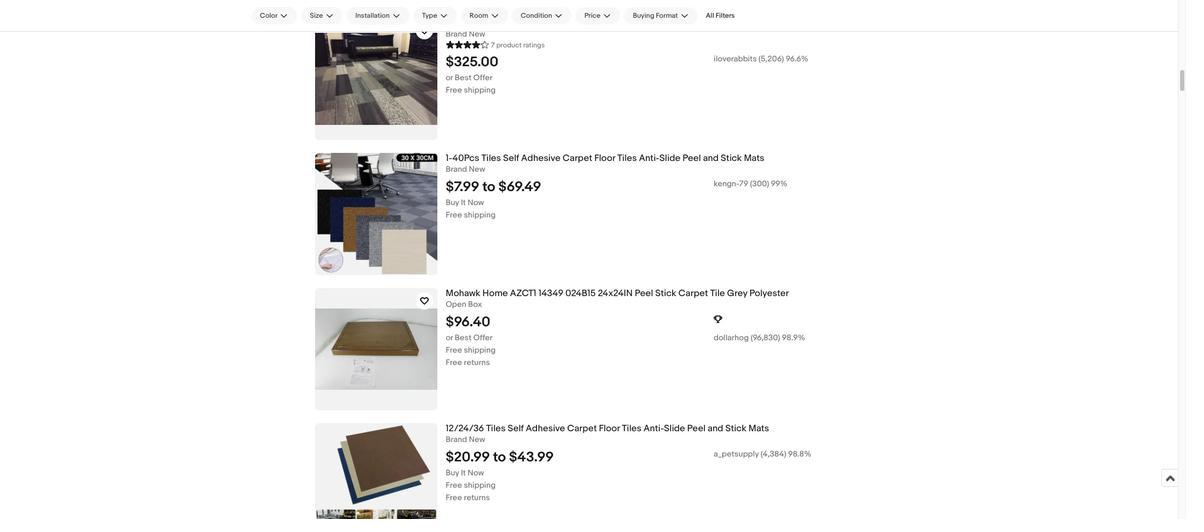 Task type: vqa. For each thing, say whether or not it's contained in the screenshot.
It for $7.99
yes



Task type: describe. For each thing, give the bounding box(es) containing it.
carpet inside 'mohawk home azct1 14349 024b15 24x24in peel stick carpet tile grey polyester open box'
[[679, 288, 709, 299]]

shaw
[[467, 18, 489, 29]]

installation
[[356, 11, 390, 20]]

ratings
[[523, 41, 545, 49]]

$7.99 to $69.49 buy it now free shipping
[[446, 179, 542, 220]]

98.8%
[[789, 449, 812, 460]]

new left shaw
[[446, 18, 465, 29]]

returns inside $96.40 or best offer free shipping free returns
[[464, 358, 490, 368]]

adhesive inside 1-40pcs tiles self adhesive carpet floor tiles anti-slide peel and stick mats brand new
[[521, 153, 561, 164]]

12/24/36 tiles self adhesive carpet floor tiles anti-slide peel and stick mats link
[[446, 424, 982, 435]]

buy for $20.99
[[446, 468, 459, 478]]

5 free from the top
[[446, 481, 462, 491]]

to for $7.99
[[483, 179, 496, 196]]

modular
[[595, 18, 629, 29]]

(5,206)
[[759, 54, 784, 64]]

buying format button
[[625, 7, 698, 24]]

iloverabbits (5,206) 96.6%
[[714, 54, 809, 64]]

carpet inside 1-40pcs tiles self adhesive carpet floor tiles anti-slide peel and stick mats brand new
[[563, 153, 593, 164]]

brand down shaw
[[446, 29, 467, 39]]

peel inside 12/24/36 tiles self adhesive carpet floor tiles anti-slide peel and stick mats brand new
[[688, 424, 706, 434]]

buying
[[633, 11, 655, 20]]

1-40pcs tiles self adhesive carpet floor tiles anti-slide peel and stick mats image
[[315, 153, 437, 275]]

gray
[[631, 18, 651, 29]]

it for $7.99
[[461, 198, 466, 208]]

brand inside 12/24/36 tiles self adhesive carpet floor tiles anti-slide peel and stick mats brand new
[[446, 435, 467, 445]]

room
[[470, 11, 489, 20]]

returns inside '$20.99 to $43.99 buy it now free shipping free returns'
[[464, 493, 490, 503]]

top rated plus image
[[714, 315, 723, 324]]

best for $96.40
[[455, 333, 472, 343]]

slide inside 1-40pcs tiles self adhesive carpet floor tiles anti-slide peel and stick mats brand new
[[660, 153, 681, 164]]

270
[[703, 18, 719, 29]]

brand inside 1-40pcs tiles self adhesive carpet floor tiles anti-slide peel and stick mats brand new
[[446, 164, 467, 175]]

filters
[[716, 11, 735, 20]]

024b15
[[566, 288, 596, 299]]

kengn-
[[714, 179, 740, 189]]

product
[[497, 41, 522, 49]]

carpet inside 12/24/36 tiles self adhesive carpet floor tiles anti-slide peel and stick mats brand new
[[568, 424, 597, 434]]

all
[[706, 11, 715, 20]]

floor inside 12/24/36 tiles self adhesive carpet floor tiles anti-slide peel and stick mats brand new
[[599, 424, 620, 434]]

or for $325.00
[[446, 73, 453, 83]]

black
[[653, 18, 676, 29]]

new down shaw
[[469, 29, 485, 39]]

format
[[656, 11, 678, 20]]

condition button
[[512, 7, 572, 24]]

shipping inside $325.00 or best offer free shipping
[[464, 85, 496, 95]]

offer for $325.00
[[474, 73, 493, 83]]

(4,384)
[[761, 449, 787, 460]]

1-
[[446, 153, 453, 164]]

96.6%
[[786, 54, 809, 64]]

(300)
[[751, 179, 770, 189]]

size button
[[301, 7, 343, 24]]

1-40pcs tiles self adhesive carpet floor tiles anti-slide peel and stick mats brand new
[[446, 153, 765, 175]]

now for $7.99
[[468, 198, 484, 208]]

new shaw brand carpet tile planks modular gray black silver 270 sq ft or more brand new
[[446, 18, 776, 39]]

type button
[[414, 7, 457, 24]]

all filters button
[[702, 7, 740, 24]]

iloverabbits
[[714, 54, 757, 64]]

tile inside 'mohawk home azct1 14349 024b15 24x24in peel stick carpet tile grey polyester open box'
[[711, 288, 725, 299]]

$20.99
[[446, 449, 490, 466]]

$7.99
[[446, 179, 480, 196]]

7
[[491, 41, 495, 49]]

to for $20.99
[[493, 449, 506, 466]]

kengn-79 (300) 99%
[[714, 179, 788, 189]]

home
[[483, 288, 508, 299]]

98.9%
[[782, 333, 806, 343]]

12/24/36 tiles self adhesive carpet floor tiles anti-slide peel and stick mats brand new
[[446, 424, 770, 445]]

$325.00 or best offer free shipping
[[446, 54, 499, 95]]

polyester
[[750, 288, 789, 299]]

adhesive inside 12/24/36 tiles self adhesive carpet floor tiles anti-slide peel and stick mats brand new
[[526, 424, 565, 434]]

tile inside new shaw brand carpet tile planks modular gray black silver 270 sq ft or more brand new
[[549, 18, 564, 29]]

or
[[742, 18, 752, 29]]

dollarhog (96,830) 98.9%
[[714, 333, 806, 343]]

stick inside 12/24/36 tiles self adhesive carpet floor tiles anti-slide peel and stick mats brand new
[[726, 424, 747, 434]]

99%
[[771, 179, 788, 189]]

anti- inside 1-40pcs tiles self adhesive carpet floor tiles anti-slide peel and stick mats brand new
[[639, 153, 660, 164]]

dollarhog
[[714, 333, 749, 343]]

installation button
[[347, 7, 409, 24]]

brand up 7 product ratings link
[[491, 18, 515, 29]]

buying format
[[633, 11, 678, 20]]

1-40pcs tiles self adhesive carpet floor tiles anti-slide peel and stick mats link
[[446, 153, 982, 164]]

color button
[[251, 7, 297, 24]]

6 free from the top
[[446, 493, 462, 503]]

self inside 1-40pcs tiles self adhesive carpet floor tiles anti-slide peel and stick mats brand new
[[503, 153, 519, 164]]

now for $20.99
[[468, 468, 484, 478]]

offer for $96.40
[[474, 333, 493, 343]]



Task type: locate. For each thing, give the bounding box(es) containing it.
0 vertical spatial to
[[483, 179, 496, 196]]

a_petsupply
[[714, 449, 759, 460]]

0 horizontal spatial tile
[[549, 18, 564, 29]]

2 returns from the top
[[464, 493, 490, 503]]

1 vertical spatial slide
[[664, 424, 686, 434]]

2 buy from the top
[[446, 468, 459, 478]]

stick inside 'mohawk home azct1 14349 024b15 24x24in peel stick carpet tile grey polyester open box'
[[656, 288, 677, 299]]

shipping
[[464, 85, 496, 95], [464, 210, 496, 220], [464, 345, 496, 356], [464, 481, 496, 491]]

buy inside '$20.99 to $43.99 buy it now free shipping free returns'
[[446, 468, 459, 478]]

4 shipping from the top
[[464, 481, 496, 491]]

shipping inside '$20.99 to $43.99 buy it now free shipping free returns'
[[464, 481, 496, 491]]

and up "a_petsupply"
[[708, 424, 724, 434]]

1 best from the top
[[455, 73, 472, 83]]

1 vertical spatial stick
[[656, 288, 677, 299]]

slide
[[660, 153, 681, 164], [664, 424, 686, 434]]

offer down $96.40
[[474, 333, 493, 343]]

14349
[[539, 288, 564, 299]]

new down 40pcs
[[469, 164, 485, 175]]

1 vertical spatial now
[[468, 468, 484, 478]]

0 vertical spatial returns
[[464, 358, 490, 368]]

buy
[[446, 198, 459, 208], [446, 468, 459, 478]]

self inside 12/24/36 tiles self adhesive carpet floor tiles anti-slide peel and stick mats brand new
[[508, 424, 524, 434]]

carpet inside new shaw brand carpet tile planks modular gray black silver 270 sq ft or more brand new
[[517, 18, 547, 29]]

to inside '$7.99 to $69.49 buy it now free shipping'
[[483, 179, 496, 196]]

color
[[260, 11, 278, 20]]

1 it from the top
[[461, 198, 466, 208]]

1 vertical spatial mats
[[749, 424, 770, 434]]

mohawk home azct1 14349 024b15 24x24in peel stick carpet tile grey polyester open box
[[446, 288, 789, 310]]

tile
[[549, 18, 564, 29], [711, 288, 725, 299]]

2 or from the top
[[446, 333, 453, 343]]

new inside 1-40pcs tiles self adhesive carpet floor tiles anti-slide peel and stick mats brand new
[[469, 164, 485, 175]]

planks
[[566, 18, 593, 29]]

free inside '$7.99 to $69.49 buy it now free shipping'
[[446, 210, 462, 220]]

3 shipping from the top
[[464, 345, 496, 356]]

and inside 1-40pcs tiles self adhesive carpet floor tiles anti-slide peel and stick mats brand new
[[703, 153, 719, 164]]

1 vertical spatial returns
[[464, 493, 490, 503]]

peel
[[683, 153, 701, 164], [635, 288, 654, 299], [688, 424, 706, 434]]

ft
[[734, 18, 740, 29]]

size
[[310, 11, 323, 20]]

24x24in
[[598, 288, 633, 299]]

peel inside 'mohawk home azct1 14349 024b15 24x24in peel stick carpet tile grey polyester open box'
[[635, 288, 654, 299]]

best for $325.00
[[455, 73, 472, 83]]

azct1
[[510, 288, 537, 299]]

best
[[455, 73, 472, 83], [455, 333, 472, 343]]

2 shipping from the top
[[464, 210, 496, 220]]

now inside '$7.99 to $69.49 buy it now free shipping'
[[468, 198, 484, 208]]

or for $96.40
[[446, 333, 453, 343]]

7 product ratings link
[[446, 39, 545, 49]]

1 vertical spatial best
[[455, 333, 472, 343]]

floor inside 1-40pcs tiles self adhesive carpet floor tiles anti-slide peel and stick mats brand new
[[595, 153, 616, 164]]

best inside $96.40 or best offer free shipping free returns
[[455, 333, 472, 343]]

best down $96.40
[[455, 333, 472, 343]]

sq
[[721, 18, 732, 29]]

1 buy from the top
[[446, 198, 459, 208]]

2 offer from the top
[[474, 333, 493, 343]]

stick right 24x24in
[[656, 288, 677, 299]]

now inside '$20.99 to $43.99 buy it now free shipping free returns'
[[468, 468, 484, 478]]

mats up a_petsupply (4,384) 98.8%
[[749, 424, 770, 434]]

mats up kengn-79 (300) 99%
[[744, 153, 765, 164]]

(96,830)
[[751, 333, 781, 343]]

a_petsupply (4,384) 98.8%
[[714, 449, 812, 460]]

shipping down $7.99
[[464, 210, 496, 220]]

1 free from the top
[[446, 85, 462, 95]]

and
[[703, 153, 719, 164], [708, 424, 724, 434]]

grey
[[727, 288, 748, 299]]

2 vertical spatial peel
[[688, 424, 706, 434]]

1 vertical spatial floor
[[599, 424, 620, 434]]

1 vertical spatial peel
[[635, 288, 654, 299]]

mohawk
[[446, 288, 481, 299]]

carpet
[[517, 18, 547, 29], [563, 153, 593, 164], [679, 288, 709, 299], [568, 424, 597, 434]]

now
[[468, 198, 484, 208], [468, 468, 484, 478]]

to inside '$20.99 to $43.99 buy it now free shipping free returns'
[[493, 449, 506, 466]]

1 vertical spatial or
[[446, 333, 453, 343]]

2 now from the top
[[468, 468, 484, 478]]

or down $325.00
[[446, 73, 453, 83]]

brand down 12/24/36
[[446, 435, 467, 445]]

it for $20.99
[[461, 468, 466, 478]]

79
[[740, 179, 749, 189]]

open
[[446, 300, 467, 310]]

40pcs
[[453, 153, 480, 164]]

new inside 12/24/36 tiles self adhesive carpet floor tiles anti-slide peel and stick mats brand new
[[469, 435, 485, 445]]

condition
[[521, 11, 552, 20]]

$20.99 to $43.99 buy it now free shipping free returns
[[446, 449, 554, 503]]

tile left "planks"
[[549, 18, 564, 29]]

7 product ratings
[[491, 41, 545, 49]]

mohawk home azct1 14349 024b15 24x24in peel stick carpet tile grey polyester image
[[315, 288, 437, 411]]

shipping inside $96.40 or best offer free shipping free returns
[[464, 345, 496, 356]]

type
[[422, 11, 438, 20]]

it
[[461, 198, 466, 208], [461, 468, 466, 478]]

best down $325.00
[[455, 73, 472, 83]]

it down $7.99
[[461, 198, 466, 208]]

adhesive up the $69.49
[[521, 153, 561, 164]]

offer down $325.00
[[474, 73, 493, 83]]

self up $43.99
[[508, 424, 524, 434]]

slide inside 12/24/36 tiles self adhesive carpet floor tiles anti-slide peel and stick mats brand new
[[664, 424, 686, 434]]

0 vertical spatial and
[[703, 153, 719, 164]]

now down $7.99
[[468, 198, 484, 208]]

0 vertical spatial floor
[[595, 153, 616, 164]]

best inside $325.00 or best offer free shipping
[[455, 73, 472, 83]]

0 vertical spatial buy
[[446, 198, 459, 208]]

room button
[[461, 7, 508, 24]]

shipping down $325.00
[[464, 85, 496, 95]]

0 vertical spatial adhesive
[[521, 153, 561, 164]]

adhesive
[[521, 153, 561, 164], [526, 424, 565, 434]]

1 vertical spatial anti-
[[644, 424, 664, 434]]

12/24/36 tiles self adhesive carpet floor tiles anti-slide peel and stick mats image
[[315, 424, 437, 520]]

self
[[503, 153, 519, 164], [508, 424, 524, 434]]

$43.99
[[509, 449, 554, 466]]

peel inside 1-40pcs tiles self adhesive carpet floor tiles anti-slide peel and stick mats brand new
[[683, 153, 701, 164]]

mats inside 12/24/36 tiles self adhesive carpet floor tiles anti-slide peel and stick mats brand new
[[749, 424, 770, 434]]

$96.40 or best offer free shipping free returns
[[446, 314, 496, 368]]

1 vertical spatial adhesive
[[526, 424, 565, 434]]

mohawk home azct1 14349 024b15 24x24in peel stick carpet tile grey polyester link
[[446, 288, 982, 300]]

returns down $96.40
[[464, 358, 490, 368]]

1 vertical spatial buy
[[446, 468, 459, 478]]

0 vertical spatial self
[[503, 153, 519, 164]]

buy down $7.99
[[446, 198, 459, 208]]

new down 12/24/36
[[469, 435, 485, 445]]

2 free from the top
[[446, 210, 462, 220]]

shipping down $96.40
[[464, 345, 496, 356]]

self up the $69.49
[[503, 153, 519, 164]]

0 vertical spatial tile
[[549, 18, 564, 29]]

or inside $96.40 or best offer free shipping free returns
[[446, 333, 453, 343]]

or
[[446, 73, 453, 83], [446, 333, 453, 343]]

to right $7.99
[[483, 179, 496, 196]]

2 vertical spatial stick
[[726, 424, 747, 434]]

price button
[[576, 7, 620, 24]]

4.5 out of 5 stars. image
[[446, 39, 489, 49]]

mats inside 1-40pcs tiles self adhesive carpet floor tiles anti-slide peel and stick mats brand new
[[744, 153, 765, 164]]

offer inside $325.00 or best offer free shipping
[[474, 73, 493, 83]]

1 or from the top
[[446, 73, 453, 83]]

1 returns from the top
[[464, 358, 490, 368]]

offer inside $96.40 or best offer free shipping free returns
[[474, 333, 493, 343]]

2 it from the top
[[461, 468, 466, 478]]

0 vertical spatial mats
[[744, 153, 765, 164]]

0 vertical spatial slide
[[660, 153, 681, 164]]

1 vertical spatial offer
[[474, 333, 493, 343]]

tiles
[[482, 153, 501, 164], [618, 153, 637, 164], [486, 424, 506, 434], [622, 424, 642, 434]]

4 free from the top
[[446, 358, 462, 368]]

offer
[[474, 73, 493, 83], [474, 333, 493, 343]]

1 vertical spatial self
[[508, 424, 524, 434]]

stick inside 1-40pcs tiles self adhesive carpet floor tiles anti-slide peel and stick mats brand new
[[721, 153, 742, 164]]

0 vertical spatial it
[[461, 198, 466, 208]]

anti-
[[639, 153, 660, 164], [644, 424, 664, 434]]

price
[[585, 11, 601, 20]]

or down $96.40
[[446, 333, 453, 343]]

adhesive up $43.99
[[526, 424, 565, 434]]

buy inside '$7.99 to $69.49 buy it now free shipping'
[[446, 198, 459, 208]]

box
[[468, 300, 482, 310]]

1 now from the top
[[468, 198, 484, 208]]

and inside 12/24/36 tiles self adhesive carpet floor tiles anti-slide peel and stick mats brand new
[[708, 424, 724, 434]]

new shaw brand carpet tile planks modular gray black silver 270 sq ft or more link
[[446, 18, 982, 29]]

more
[[754, 18, 776, 29]]

$69.49
[[499, 179, 542, 196]]

1 offer from the top
[[474, 73, 493, 83]]

tile left grey
[[711, 288, 725, 299]]

1 vertical spatial to
[[493, 449, 506, 466]]

1 horizontal spatial tile
[[711, 288, 725, 299]]

1 vertical spatial and
[[708, 424, 724, 434]]

shipping down the $20.99
[[464, 481, 496, 491]]

anti- inside 12/24/36 tiles self adhesive carpet floor tiles anti-slide peel and stick mats brand new
[[644, 424, 664, 434]]

free inside $325.00 or best offer free shipping
[[446, 85, 462, 95]]

brand down 1-
[[446, 164, 467, 175]]

mats
[[744, 153, 765, 164], [749, 424, 770, 434]]

buy down the $20.99
[[446, 468, 459, 478]]

now down the $20.99
[[468, 468, 484, 478]]

$325.00
[[446, 54, 499, 70]]

returns
[[464, 358, 490, 368], [464, 493, 490, 503]]

3 free from the top
[[446, 345, 462, 356]]

0 vertical spatial anti-
[[639, 153, 660, 164]]

all filters
[[706, 11, 735, 20]]

0 vertical spatial stick
[[721, 153, 742, 164]]

buy for $7.99
[[446, 198, 459, 208]]

1 vertical spatial tile
[[711, 288, 725, 299]]

or inside $325.00 or best offer free shipping
[[446, 73, 453, 83]]

floor
[[595, 153, 616, 164], [599, 424, 620, 434]]

1 shipping from the top
[[464, 85, 496, 95]]

$96.40
[[446, 314, 491, 331]]

it down the $20.99
[[461, 468, 466, 478]]

stick up kengn- at the right top of the page
[[721, 153, 742, 164]]

returns down the $20.99
[[464, 493, 490, 503]]

silver
[[678, 18, 701, 29]]

0 vertical spatial offer
[[474, 73, 493, 83]]

to
[[483, 179, 496, 196], [493, 449, 506, 466]]

and up kengn- at the right top of the page
[[703, 153, 719, 164]]

1 vertical spatial it
[[461, 468, 466, 478]]

it inside '$7.99 to $69.49 buy it now free shipping'
[[461, 198, 466, 208]]

0 vertical spatial now
[[468, 198, 484, 208]]

2 best from the top
[[455, 333, 472, 343]]

12/24/36
[[446, 424, 484, 434]]

new shaw brand carpet tile planks modular gray black silver 270 sq ft or more image
[[315, 18, 437, 140]]

stick up "a_petsupply"
[[726, 424, 747, 434]]

0 vertical spatial peel
[[683, 153, 701, 164]]

shipping inside '$7.99 to $69.49 buy it now free shipping'
[[464, 210, 496, 220]]

0 vertical spatial or
[[446, 73, 453, 83]]

free
[[446, 85, 462, 95], [446, 210, 462, 220], [446, 345, 462, 356], [446, 358, 462, 368], [446, 481, 462, 491], [446, 493, 462, 503]]

stick
[[721, 153, 742, 164], [656, 288, 677, 299], [726, 424, 747, 434]]

0 vertical spatial best
[[455, 73, 472, 83]]

to right the $20.99
[[493, 449, 506, 466]]

it inside '$20.99 to $43.99 buy it now free shipping free returns'
[[461, 468, 466, 478]]



